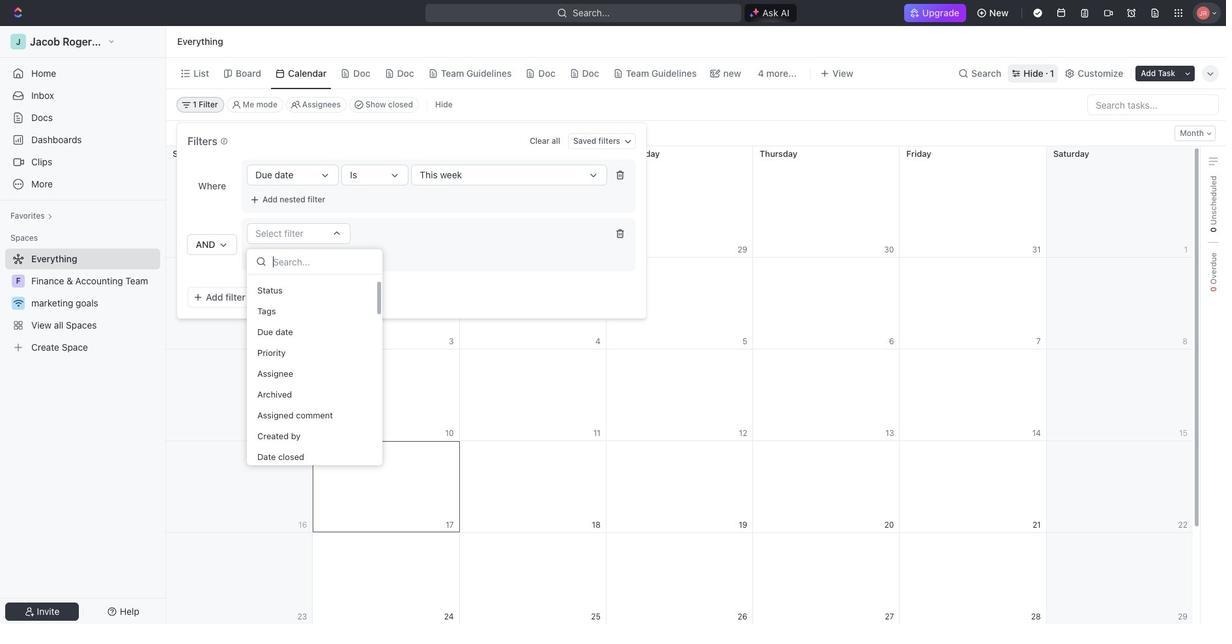 Task type: describe. For each thing, give the bounding box(es) containing it.
Search... text field
[[273, 252, 373, 272]]

1 row from the top
[[166, 147, 1194, 258]]

4 row from the top
[[166, 442, 1194, 534]]

sidebar navigation
[[0, 26, 166, 625]]



Task type: locate. For each thing, give the bounding box(es) containing it.
row
[[166, 147, 1194, 258], [166, 258, 1194, 350], [166, 350, 1194, 442], [166, 442, 1194, 534], [166, 534, 1194, 625]]

tree
[[5, 249, 160, 358]]

Search tasks... text field
[[1088, 95, 1219, 115]]

2 row from the top
[[166, 258, 1194, 350]]

3 row from the top
[[166, 350, 1194, 442]]

5 row from the top
[[166, 534, 1194, 625]]

tree inside sidebar navigation
[[5, 249, 160, 358]]

grid
[[166, 147, 1194, 625]]



Task type: vqa. For each thing, say whether or not it's contained in the screenshot.
Cloud
no



